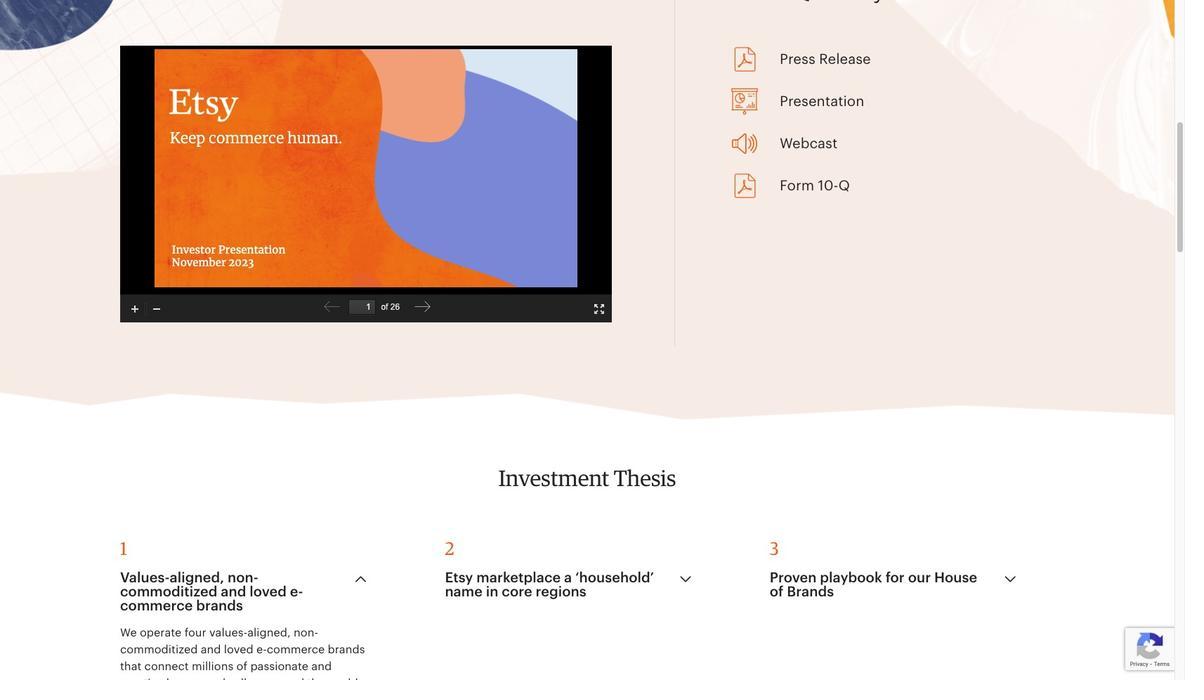 Task type: vqa. For each thing, say whether or not it's contained in the screenshot.
House
yes



Task type: locate. For each thing, give the bounding box(es) containing it.
etsy
[[445, 571, 473, 585]]

name
[[445, 585, 483, 599]]

and
[[221, 585, 246, 599], [201, 644, 221, 655], [312, 661, 332, 672], [206, 678, 226, 680]]

passionate
[[250, 661, 309, 672]]

proven playbook for our house of brands
[[770, 571, 978, 599]]

0 horizontal spatial e-
[[256, 644, 267, 655]]

commerce
[[120, 599, 193, 613], [267, 644, 325, 655]]

press
[[780, 53, 816, 67]]

commoditized up operate
[[120, 585, 218, 599]]

and up values-
[[221, 585, 246, 599]]

sellers
[[229, 678, 263, 680]]

1 horizontal spatial non-
[[294, 627, 318, 639]]

commoditized down operate
[[120, 644, 198, 655]]

0 vertical spatial e-
[[290, 585, 303, 599]]

brands up world
[[328, 644, 365, 655]]

0 horizontal spatial commerce
[[120, 599, 193, 613]]

operate
[[140, 627, 182, 639]]

loved down values-
[[224, 644, 253, 655]]

1 commoditized from the top
[[120, 585, 218, 599]]

creative
[[120, 678, 163, 680]]

1 vertical spatial loved
[[224, 644, 253, 655]]

commoditized
[[120, 585, 218, 599], [120, 644, 198, 655]]

0 vertical spatial commerce
[[120, 599, 193, 613]]

0 vertical spatial non-
[[228, 571, 258, 585]]

around
[[266, 678, 304, 680]]

0 vertical spatial loved
[[250, 585, 287, 599]]

in
[[486, 585, 499, 599]]

webcast link
[[731, 130, 838, 158]]

1 vertical spatial commerce
[[267, 644, 325, 655]]

1 vertical spatial commoditized
[[120, 644, 198, 655]]

non- up passionate
[[294, 627, 318, 639]]

regions
[[536, 585, 587, 599]]

2 commoditized from the top
[[120, 644, 198, 655]]

of left brands
[[770, 585, 784, 599]]

1 horizontal spatial of
[[770, 585, 784, 599]]

that
[[120, 661, 141, 672]]

press release
[[780, 53, 871, 67]]

e-
[[290, 585, 303, 599], [256, 644, 267, 655]]

1 horizontal spatial brands
[[328, 644, 365, 655]]

0 vertical spatial aligned,
[[170, 571, 224, 585]]

1 horizontal spatial commerce
[[267, 644, 325, 655]]

aligned, up 'four'
[[170, 571, 224, 585]]

of up sellers
[[236, 661, 247, 672]]

commerce up passionate
[[267, 644, 325, 655]]

loved inside 1 values-aligned, non- commoditized and loved e- commerce brands
[[250, 585, 287, 599]]

of
[[770, 585, 784, 599], [236, 661, 247, 672]]

commerce inside 1 values-aligned, non- commoditized and loved e- commerce brands
[[120, 599, 193, 613]]

commoditized inside we operate four values-aligned, non- commoditized and loved e-commerce brands that connect millions of passionate and creative buyers and sellers around the world
[[120, 644, 198, 655]]

aligned, up passionate
[[247, 627, 291, 639]]

non-
[[228, 571, 258, 585], [294, 627, 318, 639]]

loved
[[250, 585, 287, 599], [224, 644, 253, 655]]

commoditized inside 1 values-aligned, non- commoditized and loved e- commerce brands
[[120, 585, 218, 599]]

e- inside 1 values-aligned, non- commoditized and loved e- commerce brands
[[290, 585, 303, 599]]

and down millions
[[206, 678, 226, 680]]

form
[[780, 179, 815, 193]]

1 horizontal spatial e-
[[290, 585, 303, 599]]

proven playbook for our house of brands button
[[770, 571, 1016, 599]]

0 horizontal spatial non-
[[228, 571, 258, 585]]

non- up values-
[[228, 571, 258, 585]]

1 vertical spatial brands
[[328, 644, 365, 655]]

0 vertical spatial commoditized
[[120, 585, 218, 599]]

buyers
[[166, 678, 203, 680]]

a
[[564, 571, 572, 585]]

marketplace
[[477, 571, 561, 585]]

commerce up operate
[[120, 599, 193, 613]]

1 vertical spatial of
[[236, 661, 247, 672]]

0 horizontal spatial of
[[236, 661, 247, 672]]

core
[[502, 585, 532, 599]]

millions
[[192, 661, 234, 672]]

q
[[839, 179, 850, 193]]

brands up values-
[[196, 599, 243, 613]]

1 vertical spatial aligned,
[[247, 627, 291, 639]]

thesis
[[614, 469, 676, 491]]

house
[[935, 571, 978, 585]]

0 horizontal spatial brands
[[196, 599, 243, 613]]

proven
[[770, 571, 817, 585]]

loved up we operate four values-aligned, non- commoditized and loved e-commerce brands that connect millions of passionate and creative buyers and sellers around the world
[[250, 585, 287, 599]]

we
[[120, 627, 137, 639]]

0 horizontal spatial aligned,
[[170, 571, 224, 585]]

0 vertical spatial of
[[770, 585, 784, 599]]

connect
[[144, 661, 189, 672]]

aligned,
[[170, 571, 224, 585], [247, 627, 291, 639]]

form 10-q
[[780, 179, 850, 193]]

2
[[445, 540, 454, 558]]

3
[[770, 540, 779, 558]]

webcast
[[780, 137, 838, 151]]

1 vertical spatial e-
[[256, 644, 267, 655]]

investment
[[499, 469, 610, 491]]

1 vertical spatial non-
[[294, 627, 318, 639]]

brands
[[196, 599, 243, 613], [328, 644, 365, 655]]

0 vertical spatial brands
[[196, 599, 243, 613]]

form 10-q link
[[731, 172, 850, 200]]

presentation link
[[731, 88, 865, 116]]

1 horizontal spatial aligned,
[[247, 627, 291, 639]]



Task type: describe. For each thing, give the bounding box(es) containing it.
brands
[[787, 585, 834, 599]]

and inside 1 values-aligned, non- commoditized and loved e- commerce brands
[[221, 585, 246, 599]]

10-
[[818, 179, 839, 193]]

and up the on the bottom left of page
[[312, 661, 332, 672]]

commerce inside we operate four values-aligned, non- commoditized and loved e-commerce brands that connect millions of passionate and creative buyers and sellers around the world
[[267, 644, 325, 655]]

we operate four values-aligned, non- commoditized and loved e-commerce brands that connect millions of passionate and creative buyers and sellers around the world
[[120, 627, 365, 680]]

1
[[120, 540, 127, 558]]

etsy marketplace a 'household' name in core regions
[[445, 571, 654, 599]]

values-
[[120, 571, 170, 585]]

non- inside we operate four values-aligned, non- commoditized and loved e-commerce brands that connect millions of passionate and creative buyers and sellers around the world
[[294, 627, 318, 639]]

e- inside we operate four values-aligned, non- commoditized and loved e-commerce brands that connect millions of passionate and creative buyers and sellers around the world
[[256, 644, 267, 655]]

and up millions
[[201, 644, 221, 655]]

brands inside we operate four values-aligned, non- commoditized and loved e-commerce brands that connect millions of passionate and creative buyers and sellers around the world
[[328, 644, 365, 655]]

press release link
[[731, 46, 871, 74]]

aligned, inside we operate four values-aligned, non- commoditized and loved e-commerce brands that connect millions of passionate and creative buyers and sellers around the world
[[247, 627, 291, 639]]

1 values-aligned, non- commoditized and loved e- commerce brands
[[120, 540, 303, 613]]

brands inside 1 values-aligned, non- commoditized and loved e- commerce brands
[[196, 599, 243, 613]]

loved inside we operate four values-aligned, non- commoditized and loved e-commerce brands that connect millions of passionate and creative buyers and sellers around the world
[[224, 644, 253, 655]]

four
[[185, 627, 206, 639]]

values-
[[209, 627, 247, 639]]

presentation
[[780, 95, 865, 109]]

our
[[908, 571, 931, 585]]

world
[[328, 678, 358, 680]]

playbook
[[820, 571, 882, 585]]

values-aligned, non- commoditized and loved e- commerce brands button
[[120, 571, 366, 613]]

of inside we operate four values-aligned, non- commoditized and loved e-commerce brands that connect millions of passionate and creative buyers and sellers around the world
[[236, 661, 247, 672]]

for
[[886, 571, 905, 585]]

investment thesis
[[499, 469, 676, 491]]

'household'
[[576, 571, 654, 585]]

aligned, inside 1 values-aligned, non- commoditized and loved e- commerce brands
[[170, 571, 224, 585]]

of inside proven playbook for our house of brands
[[770, 585, 784, 599]]

the
[[307, 678, 325, 680]]

non- inside 1 values-aligned, non- commoditized and loved e- commerce brands
[[228, 571, 258, 585]]

etsy marketplace a 'household' name in core regions button
[[445, 571, 691, 599]]

release
[[819, 53, 871, 67]]



